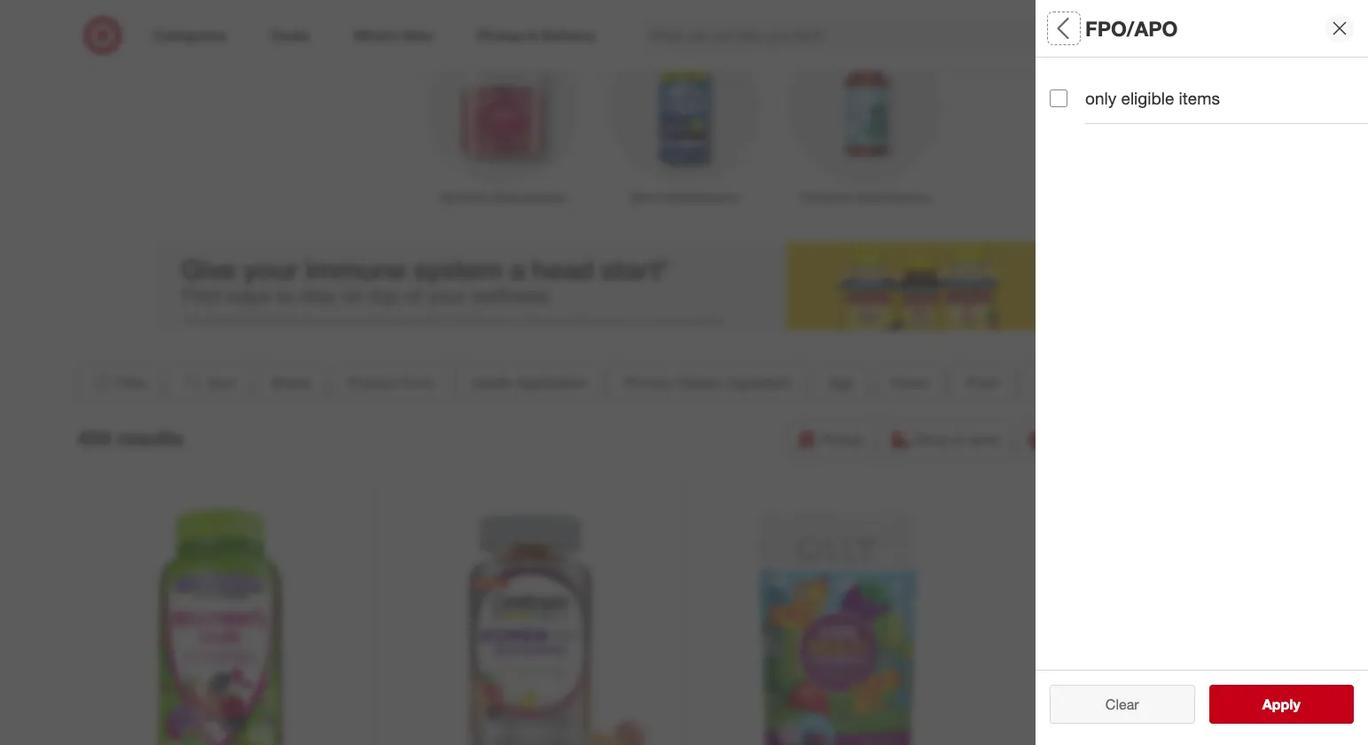 Task type: vqa. For each thing, say whether or not it's contained in the screenshot.
Owala FreeSip 24oz Stainless Steel Water Bottle's to
no



Task type: locate. For each thing, give the bounding box(es) containing it.
product
[[347, 374, 397, 392]]

results
[[117, 425, 183, 450], [1273, 696, 1319, 714]]

shop in store
[[915, 431, 1000, 449]]

women's
[[440, 190, 489, 205]]

see
[[1244, 696, 1269, 714]]

men's
[[630, 190, 662, 205]]

results inside see results 'button'
[[1273, 696, 1319, 714]]

0 horizontal spatial multivitamins
[[493, 190, 566, 205]]

results right 434
[[117, 425, 183, 450]]

1 horizontal spatial multivitamins
[[665, 190, 738, 205]]

all filters dialog
[[1036, 0, 1368, 746]]

1 clear from the left
[[1097, 696, 1130, 714]]

in
[[953, 431, 964, 449]]

price button
[[951, 364, 1013, 403]]

age
[[828, 374, 853, 392]]

eligible
[[1121, 88, 1174, 108]]

fpo/apo
[[1085, 16, 1178, 40]]

multivitamins right children's
[[857, 190, 930, 205]]

2 clear from the left
[[1105, 696, 1139, 714]]

results right see
[[1273, 696, 1319, 714]]

1 horizontal spatial results
[[1273, 696, 1319, 714]]

2 multivitamins from the left
[[665, 190, 738, 205]]

multivitamins
[[493, 190, 566, 205], [665, 190, 738, 205], [857, 190, 930, 205]]

multivitamins for women's multivitamins
[[493, 190, 566, 205]]

multivitamins right the "women's"
[[493, 190, 566, 205]]

1 vertical spatial results
[[1273, 696, 1319, 714]]

clear inside clear all button
[[1097, 696, 1130, 714]]

clear inside clear button
[[1105, 696, 1139, 714]]

advertisement region
[[152, 242, 1216, 331]]

shop in store button
[[882, 420, 1011, 459]]

adult multivitamin gummies - orange, peach & berry - up & up™ image
[[1010, 498, 1284, 746], [1010, 498, 1284, 746]]

children's multivitamins link
[[775, 26, 956, 207]]

3 multivitamins from the left
[[857, 190, 930, 205]]

0 vertical spatial results
[[117, 425, 183, 450]]

fpo/apo dialog
[[1036, 0, 1368, 746]]

primary
[[624, 374, 673, 392]]

health application button
[[456, 364, 602, 403]]

clear
[[1097, 696, 1130, 714], [1105, 696, 1139, 714]]

multivitamins right the men's
[[665, 190, 738, 205]]

olly kids' multivitamin + probiotic gummies - berry punch image
[[701, 498, 974, 746], [701, 498, 974, 746]]

dietary
[[677, 374, 722, 392]]

only eligible items checkbox
[[1050, 89, 1067, 107]]

primary dietary ingredient button
[[609, 364, 806, 403]]

store
[[968, 431, 1000, 449]]

0 horizontal spatial results
[[117, 425, 183, 450]]

clear all button
[[1050, 685, 1195, 724]]

deals
[[1035, 374, 1071, 392]]

centrum women 50+ multi gummy - 80ct image
[[393, 498, 666, 746], [393, 498, 666, 746]]

clear for clear all
[[1097, 696, 1130, 714]]

men's multivitamins
[[630, 190, 738, 205]]

form
[[401, 374, 434, 392]]

2 horizontal spatial multivitamins
[[857, 190, 930, 205]]

434
[[78, 425, 112, 450]]

price
[[966, 374, 998, 392]]

search button
[[1058, 16, 1101, 59]]

only
[[1085, 88, 1116, 108]]

search
[[1058, 28, 1101, 46]]

sort button
[[167, 364, 249, 403]]

apply button
[[1209, 685, 1354, 724]]

flavor button
[[875, 364, 944, 403]]

ingredient
[[726, 374, 791, 392]]

flavor
[[890, 374, 928, 392]]

vitafusion women's multivitamin gummies - berry - 150ct image
[[84, 498, 357, 746], [84, 498, 357, 746]]

deals button
[[1020, 364, 1086, 403]]

sort
[[207, 374, 234, 392]]

multivitamins for men's multivitamins
[[665, 190, 738, 205]]

primary dietary ingredient
[[624, 374, 791, 392]]

1 multivitamins from the left
[[493, 190, 566, 205]]



Task type: describe. For each thing, give the bounding box(es) containing it.
men's multivitamins link
[[593, 26, 775, 207]]

clear all
[[1097, 696, 1148, 714]]

all
[[1050, 16, 1074, 40]]

clear button
[[1050, 685, 1195, 724]]

brand button
[[257, 364, 325, 403]]

What can we help you find? suggestions appear below search field
[[639, 16, 1070, 55]]

see results
[[1244, 696, 1319, 714]]

health application
[[471, 374, 587, 392]]

clear for clear
[[1105, 696, 1139, 714]]

items
[[1179, 88, 1220, 108]]

results for 434 results
[[117, 425, 183, 450]]

results for see results
[[1273, 696, 1319, 714]]

see results button
[[1209, 685, 1354, 724]]

shop
[[915, 431, 949, 449]]

multivitamins for children's multivitamins
[[857, 190, 930, 205]]

age button
[[813, 364, 868, 403]]

product form button
[[332, 364, 449, 403]]

filter
[[116, 374, 147, 392]]

pickup
[[821, 431, 864, 449]]

filter button
[[78, 364, 160, 403]]

all
[[1134, 696, 1148, 714]]

434 results
[[78, 425, 183, 450]]

health
[[471, 374, 512, 392]]

children's multivitamins
[[800, 190, 930, 205]]

all filters
[[1050, 16, 1135, 40]]

only eligible items
[[1085, 88, 1220, 108]]

application
[[516, 374, 587, 392]]

women's multivitamins link
[[412, 26, 593, 207]]

apply
[[1262, 696, 1300, 714]]

pickup button
[[788, 420, 875, 459]]

filters
[[1080, 16, 1135, 40]]

brand
[[272, 374, 310, 392]]

product form
[[347, 374, 434, 392]]

children's
[[800, 190, 854, 205]]

women's multivitamins
[[440, 190, 566, 205]]



